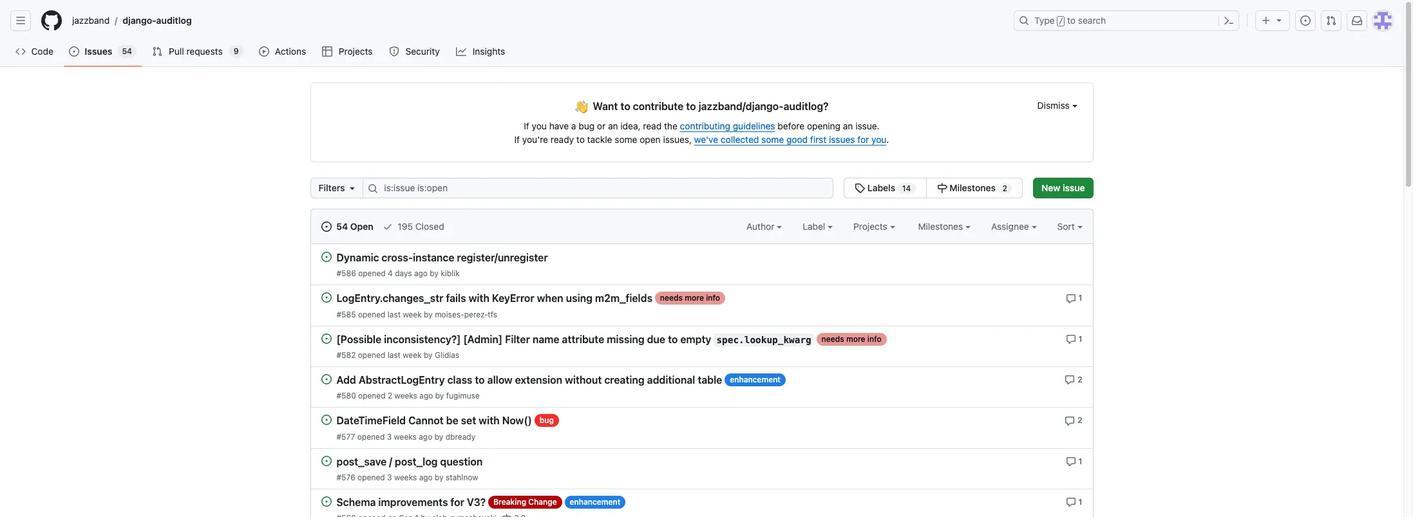 Task type: locate. For each thing, give the bounding box(es) containing it.
None search field
[[310, 178, 1023, 198]]

2 open issue image from the top
[[321, 334, 332, 344]]

needs for [possible inconsistency?] [admin] filter name attribute missing due to empty
[[822, 334, 845, 344]]

keyerror
[[492, 293, 535, 305]]

2 open issue element from the top
[[321, 292, 332, 303]]

enhancement right change
[[570, 497, 621, 507]]

an up issues on the top right of the page
[[843, 120, 853, 131]]

milestones
[[950, 182, 996, 193], [919, 221, 966, 232]]

0 vertical spatial week
[[403, 310, 422, 319]]

2 2 link from the top
[[1065, 414, 1083, 426]]

opened down datetimefield
[[357, 432, 385, 442]]

needs more info
[[660, 293, 720, 303], [822, 334, 882, 344]]

7 open issue element from the top
[[321, 496, 332, 507]]

1 vertical spatial 3
[[387, 473, 392, 483]]

0 vertical spatial needs
[[660, 293, 683, 303]]

stahlnow link
[[446, 473, 478, 483]]

enhancement
[[730, 375, 781, 385], [570, 497, 621, 507]]

for left "v3?"
[[451, 497, 465, 509]]

1 open issue image from the top
[[321, 293, 332, 303]]

1 last from the top
[[388, 310, 401, 319]]

0 vertical spatial enhancement link
[[725, 374, 786, 387]]

to inside if you have a bug or an idea, read the contributing guidelines before opening an issue. if you're ready to tackle some open issues, we've collected some good first issues for you .
[[577, 134, 585, 145]]

labels 14
[[865, 182, 911, 193]]

open issue image
[[321, 293, 332, 303], [321, 374, 332, 385], [321, 456, 332, 466], [321, 497, 332, 507]]

3 inside the post_save / post_log question #576             opened 3 weeks ago by stahlnow
[[387, 473, 392, 483]]

milestones down milestone image
[[919, 221, 966, 232]]

1 horizontal spatial /
[[389, 456, 392, 468]]

0 horizontal spatial an
[[608, 120, 618, 131]]

sort
[[1058, 221, 1075, 232]]

cannot
[[409, 415, 444, 427]]

1 1 link from the top
[[1066, 292, 1083, 304]]

play image
[[259, 46, 269, 57]]

opened left 4
[[358, 269, 386, 279]]

/ left post_log
[[389, 456, 392, 468]]

open issue image for add abstractlogentry class to allow extension without creating additional table
[[321, 374, 332, 385]]

m2m_fields
[[595, 293, 653, 305]]

2 open issue image from the top
[[321, 374, 332, 385]]

2 last from the top
[[388, 350, 401, 360]]

if left "you're"
[[515, 134, 520, 145]]

git pull request image
[[1327, 15, 1337, 26]]

schema
[[337, 497, 376, 509]]

3 down post_save / post_log question 'link'
[[387, 473, 392, 483]]

2 inside 'milestones 2'
[[1003, 184, 1008, 193]]

dismiss
[[1038, 100, 1073, 111]]

0 horizontal spatial you
[[532, 120, 547, 131]]

open issue image left [possible
[[321, 334, 332, 344]]

1 vertical spatial enhancement
[[570, 497, 621, 507]]

open issue element for [possible inconsistency?] [admin] filter name attribute missing due to empty
[[321, 333, 332, 344]]

additional
[[647, 375, 696, 386]]

enhancement link right change
[[565, 496, 626, 509]]

needs more info link for logentry.changes_str fails with keyerror when using m2m_fields
[[655, 292, 726, 305]]

1 horizontal spatial more
[[847, 334, 866, 344]]

check image
[[383, 222, 393, 232]]

/ left django-
[[115, 15, 117, 26]]

if you have a bug or an idea, read the contributing guidelines before opening an issue. if you're ready to tackle some open issues, we've collected some good first issues for you .
[[515, 120, 889, 145]]

table
[[698, 375, 723, 386]]

to right ready
[[577, 134, 585, 145]]

opened down [possible
[[358, 350, 386, 360]]

1 open issue element from the top
[[321, 251, 332, 262]]

projects inside the projects popup button
[[854, 221, 890, 232]]

bug right now()
[[540, 416, 554, 425]]

6 open issue element from the top
[[321, 455, 332, 466]]

1 vertical spatial last
[[388, 350, 401, 360]]

table image
[[322, 46, 333, 57]]

54
[[122, 46, 132, 56], [336, 221, 348, 232]]

git pull request image
[[152, 46, 162, 57]]

perez-
[[464, 310, 488, 319]]

by left stahlnow 'link' at the bottom left of page
[[435, 473, 444, 483]]

weeks down post_save / post_log question 'link'
[[394, 473, 417, 483]]

to
[[1068, 15, 1076, 26], [621, 101, 631, 112], [686, 101, 696, 112], [577, 134, 585, 145], [668, 334, 678, 345], [475, 375, 485, 386]]

an
[[608, 120, 618, 131], [843, 120, 853, 131]]

to left 'search'
[[1068, 15, 1076, 26]]

0 vertical spatial bug
[[579, 120, 595, 131]]

allow
[[488, 375, 513, 386]]

0 horizontal spatial needs more info
[[660, 293, 720, 303]]

1 horizontal spatial needs more info
[[822, 334, 882, 344]]

0 vertical spatial enhancement
[[730, 375, 781, 385]]

missing
[[607, 334, 645, 345]]

insights
[[473, 46, 505, 57]]

some
[[615, 134, 638, 145], [762, 134, 784, 145]]

author button
[[747, 220, 782, 233]]

9
[[234, 46, 239, 56]]

1 horizontal spatial an
[[843, 120, 853, 131]]

2 link for add abstractlogentry class to allow extension without creating additional table
[[1065, 374, 1083, 385]]

0 horizontal spatial 54
[[122, 46, 132, 56]]

ago
[[414, 269, 428, 279], [420, 391, 433, 401], [419, 432, 433, 442], [419, 473, 433, 483]]

3 open issue element from the top
[[321, 333, 332, 344]]

issue opened image left git pull request image
[[1301, 15, 1311, 26]]

fugimuse link
[[446, 391, 480, 401]]

#577
[[337, 432, 355, 442]]

1 horizontal spatial bug
[[579, 120, 595, 131]]

issues,
[[663, 134, 692, 145]]

2 vertical spatial weeks
[[394, 473, 417, 483]]

sort button
[[1058, 220, 1083, 233]]

dynamic
[[337, 252, 379, 264]]

/ inside jazzband / django-auditlog
[[115, 15, 117, 26]]

0 vertical spatial open issue image
[[321, 252, 332, 262]]

bug right a
[[579, 120, 595, 131]]

1 2 link from the top
[[1065, 374, 1083, 385]]

1 horizontal spatial projects
[[854, 221, 890, 232]]

more
[[685, 293, 704, 303], [847, 334, 866, 344]]

0 horizontal spatial some
[[615, 134, 638, 145]]

week down inconsistency?]
[[403, 350, 422, 360]]

moises-perez-tfs link
[[435, 310, 497, 319]]

3 open issue image from the top
[[321, 456, 332, 466]]

milestone image
[[937, 183, 948, 193]]

jazzband / django-auditlog
[[72, 15, 192, 26]]

54 left open
[[336, 221, 348, 232]]

0 horizontal spatial info
[[706, 293, 720, 303]]

1 week from the top
[[403, 310, 422, 319]]

new issue link
[[1034, 178, 1094, 198]]

open
[[640, 134, 661, 145]]

open issue image for logentry.changes_str fails with keyerror when using m2m_fields
[[321, 293, 332, 303]]

1 open issue image from the top
[[321, 252, 332, 262]]

open issue image for schema improvements for v3?
[[321, 497, 332, 507]]

2 horizontal spatial /
[[1059, 17, 1064, 26]]

0 vertical spatial issue opened image
[[1301, 15, 1311, 26]]

empty
[[681, 334, 712, 345]]

post_save
[[337, 456, 387, 468]]

code image
[[15, 46, 26, 57]]

1 vertical spatial if
[[515, 134, 520, 145]]

none search field containing filters
[[310, 178, 1023, 198]]

1 vertical spatial needs more info link
[[817, 333, 887, 346]]

2 comment image from the top
[[1066, 498, 1077, 508]]

you're
[[523, 134, 548, 145]]

by down inconsistency?]
[[424, 350, 433, 360]]

projects down 'labels'
[[854, 221, 890, 232]]

0 horizontal spatial projects
[[339, 46, 373, 57]]

1 horizontal spatial for
[[858, 134, 869, 145]]

open issue element
[[321, 251, 332, 262], [321, 292, 332, 303], [321, 333, 332, 344], [321, 374, 332, 385], [321, 414, 332, 425], [321, 455, 332, 466], [321, 496, 332, 507]]

0 vertical spatial needs more info
[[660, 293, 720, 303]]

4 1 from the top
[[1079, 497, 1083, 507]]

notifications image
[[1353, 15, 1363, 26]]

1 horizontal spatial some
[[762, 134, 784, 145]]

you up "you're"
[[532, 120, 547, 131]]

0 horizontal spatial needs more info link
[[655, 292, 726, 305]]

ago down post_log
[[419, 473, 433, 483]]

week
[[403, 310, 422, 319], [403, 350, 422, 360]]

ago down "cannot"
[[419, 432, 433, 442]]

2 vertical spatial open issue image
[[321, 415, 332, 425]]

have
[[549, 120, 569, 131]]

/ right type
[[1059, 17, 1064, 26]]

by
[[430, 269, 439, 279], [424, 310, 433, 319], [424, 350, 433, 360], [435, 391, 444, 401], [435, 432, 444, 442], [435, 473, 444, 483]]

/ inside type / to search
[[1059, 17, 1064, 26]]

1 1 from the top
[[1079, 293, 1083, 303]]

dynamic cross-instance register/unregister #586             opened 4 days ago by kiblik
[[337, 252, 548, 279]]

to right class
[[475, 375, 485, 386]]

with up perez-
[[469, 293, 490, 305]]

2 week from the top
[[403, 350, 422, 360]]

2 link for datetimefield cannot be set with now()
[[1065, 414, 1083, 426]]

1 vertical spatial needs
[[822, 334, 845, 344]]

or
[[597, 120, 606, 131]]

search image
[[368, 184, 379, 194]]

filters button
[[310, 178, 364, 198]]

kiblik link
[[441, 269, 460, 279]]

1 vertical spatial 2 link
[[1065, 414, 1083, 426]]

opened for datetimefield cannot be set with now()
[[357, 432, 385, 442]]

5 open issue element from the top
[[321, 414, 332, 425]]

3 down datetimefield
[[387, 432, 392, 442]]

we've
[[695, 134, 719, 145]]

by down instance
[[430, 269, 439, 279]]

0 vertical spatial needs more info link
[[655, 292, 726, 305]]

1 for first 1 link from the bottom of the page
[[1079, 497, 1083, 507]]

3 open issue image from the top
[[321, 415, 332, 425]]

0 vertical spatial for
[[858, 134, 869, 145]]

open issue image left dynamic
[[321, 252, 332, 262]]

1 horizontal spatial info
[[868, 334, 882, 344]]

by down datetimefield cannot be set with now() link
[[435, 432, 444, 442]]

1 vertical spatial projects
[[854, 221, 890, 232]]

list
[[67, 10, 1007, 31]]

some down idea,
[[615, 134, 638, 145]]

an right or
[[608, 120, 618, 131]]

last up abstractlogentry
[[388, 350, 401, 360]]

3
[[387, 432, 392, 442], [387, 473, 392, 483]]

enhancement link down spec.lookup_kwarg
[[725, 374, 786, 387]]

read
[[643, 120, 662, 131]]

projects right table icon
[[339, 46, 373, 57]]

issue opened image
[[1301, 15, 1311, 26], [321, 222, 332, 232]]

want
[[593, 101, 618, 112]]

open issue image
[[321, 252, 332, 262], [321, 334, 332, 344], [321, 415, 332, 425]]

issue element
[[844, 178, 1023, 198]]

ago right days
[[414, 269, 428, 279]]

dynamic cross-instance register/unregister link
[[337, 252, 548, 264]]

3 1 from the top
[[1079, 457, 1083, 466]]

some down before
[[762, 134, 784, 145]]

0 horizontal spatial needs
[[660, 293, 683, 303]]

0 vertical spatial you
[[532, 120, 547, 131]]

1 horizontal spatial 54
[[336, 221, 348, 232]]

1 vertical spatial info
[[868, 334, 882, 344]]

0 horizontal spatial more
[[685, 293, 704, 303]]

type / to search
[[1035, 15, 1107, 26]]

2 link
[[1065, 374, 1083, 385], [1065, 414, 1083, 426]]

logentry.changes_str
[[337, 293, 444, 305]]

1 vertical spatial more
[[847, 334, 866, 344]]

opened for logentry.changes_str fails with keyerror when using m2m_fields
[[358, 310, 386, 319]]

1 vertical spatial open issue image
[[321, 334, 332, 344]]

fugimuse
[[446, 391, 480, 401]]

195 closed link
[[383, 220, 444, 233]]

0 vertical spatial 2 link
[[1065, 374, 1083, 385]]

datetimefield
[[337, 415, 406, 427]]

1 vertical spatial for
[[451, 497, 465, 509]]

open issue image for [possible inconsistency?] [admin] filter name attribute missing due to empty
[[321, 334, 332, 344]]

1 vertical spatial 54
[[336, 221, 348, 232]]

week up inconsistency?]
[[403, 310, 422, 319]]

1 horizontal spatial needs more info link
[[817, 333, 887, 346]]

for down issue.
[[858, 134, 869, 145]]

you down issue.
[[872, 134, 887, 145]]

0 horizontal spatial enhancement link
[[565, 496, 626, 509]]

comment image
[[1066, 294, 1077, 304], [1065, 375, 1076, 385], [1065, 416, 1076, 426], [1066, 457, 1077, 467]]

0 vertical spatial more
[[685, 293, 704, 303]]

1 vertical spatial milestones
[[919, 221, 966, 232]]

1 horizontal spatial issue opened image
[[1301, 15, 1311, 26]]

inconsistency?]
[[384, 334, 461, 345]]

change
[[529, 497, 557, 507]]

195 closed
[[395, 221, 444, 232]]

needs for logentry.changes_str fails with keyerror when using m2m_fields
[[660, 293, 683, 303]]

0 horizontal spatial if
[[515, 134, 520, 145]]

0 vertical spatial info
[[706, 293, 720, 303]]

4
[[388, 269, 393, 279]]

4 open issue element from the top
[[321, 374, 332, 385]]

54 for 54
[[122, 46, 132, 56]]

milestones for milestones 2
[[950, 182, 996, 193]]

for inside if you have a bug or an idea, read the contributing guidelines before opening an issue. if you're ready to tackle some open issues, we've collected some good first issues for you .
[[858, 134, 869, 145]]

pull
[[169, 46, 184, 57]]

week for [possible inconsistency?] [admin] filter name attribute missing due to empty
[[403, 350, 422, 360]]

open issue element for post_save / post_log question
[[321, 455, 332, 466]]

0 vertical spatial projects
[[339, 46, 373, 57]]

issue opened image left 54 open
[[321, 222, 332, 232]]

schema improvements for v3?
[[337, 497, 486, 509]]

2 some from the left
[[762, 134, 784, 145]]

for
[[858, 134, 869, 145], [451, 497, 465, 509]]

issues
[[829, 134, 855, 145]]

comment image
[[1066, 334, 1077, 345], [1066, 498, 1077, 508]]

/ inside the post_save / post_log question #576             opened 3 weeks ago by stahlnow
[[389, 456, 392, 468]]

0 vertical spatial last
[[388, 310, 401, 319]]

more for [possible inconsistency?] [admin] filter name attribute missing due to empty
[[847, 334, 866, 344]]

open issue element for datetimefield cannot be set with now()
[[321, 414, 332, 425]]

milestones inside issue element
[[950, 182, 996, 193]]

weeks inside the post_save / post_log question #576             opened 3 weeks ago by stahlnow
[[394, 473, 417, 483]]

weeks down abstractlogentry
[[395, 391, 417, 401]]

filter
[[505, 334, 530, 345]]

creating
[[605, 375, 645, 386]]

bug link
[[535, 414, 559, 427]]

1 vertical spatial issue opened image
[[321, 222, 332, 232]]

0 vertical spatial milestones
[[950, 182, 996, 193]]

enhancement for right enhancement link
[[730, 375, 781, 385]]

with right set
[[479, 415, 500, 427]]

weeks up post_save / post_log question 'link'
[[394, 432, 417, 442]]

by left fugimuse
[[435, 391, 444, 401]]

#580             opened 2 weeks ago by fugimuse
[[337, 391, 480, 401]]

milestones right milestone image
[[950, 182, 996, 193]]

1 horizontal spatial needs
[[822, 334, 845, 344]]

1 horizontal spatial enhancement
[[730, 375, 781, 385]]

register/unregister
[[457, 252, 548, 264]]

1 comment image from the top
[[1066, 334, 1077, 345]]

0 horizontal spatial enhancement
[[570, 497, 621, 507]]

1 vertical spatial needs more info
[[822, 334, 882, 344]]

1 vertical spatial week
[[403, 350, 422, 360]]

1 vertical spatial comment image
[[1066, 498, 1077, 508]]

0 vertical spatial 54
[[122, 46, 132, 56]]

breaking change
[[494, 497, 557, 507]]

last down logentry.changes_str
[[388, 310, 401, 319]]

1 vertical spatial weeks
[[394, 432, 417, 442]]

opened up datetimefield
[[358, 391, 386, 401]]

/
[[115, 15, 117, 26], [1059, 17, 1064, 26], [389, 456, 392, 468]]

open issue image left datetimefield
[[321, 415, 332, 425]]

opened down logentry.changes_str
[[358, 310, 386, 319]]

contribute
[[633, 101, 684, 112]]

2 1 from the top
[[1079, 334, 1083, 344]]

0 horizontal spatial bug
[[540, 416, 554, 425]]

0 vertical spatial with
[[469, 293, 490, 305]]

0 vertical spatial weeks
[[395, 391, 417, 401]]

days
[[395, 269, 412, 279]]

1 horizontal spatial if
[[524, 120, 530, 131]]

0 horizontal spatial /
[[115, 15, 117, 26]]

[possible
[[337, 334, 382, 345]]

if up "you're"
[[524, 120, 530, 131]]

info for logentry.changes_str fails with keyerror when using m2m_fields
[[706, 293, 720, 303]]

enhancement down spec.lookup_kwarg
[[730, 375, 781, 385]]

milestones inside "milestones" "popup button"
[[919, 221, 966, 232]]

1 an from the left
[[608, 120, 618, 131]]

54 for 54 open
[[336, 221, 348, 232]]

0 vertical spatial comment image
[[1066, 334, 1077, 345]]

opened down post_save
[[358, 473, 385, 483]]

0 horizontal spatial issue opened image
[[321, 222, 332, 232]]

due
[[647, 334, 666, 345]]

4 open issue image from the top
[[321, 497, 332, 507]]

1 vertical spatial enhancement link
[[565, 496, 626, 509]]

label button
[[803, 220, 833, 233]]

1 horizontal spatial you
[[872, 134, 887, 145]]

by left moises- on the bottom
[[424, 310, 433, 319]]

info for [possible inconsistency?] [admin] filter name attribute missing due to empty
[[868, 334, 882, 344]]

issue
[[1063, 182, 1085, 193]]

54 right issues
[[122, 46, 132, 56]]



Task type: describe. For each thing, give the bounding box(es) containing it.
first
[[811, 134, 827, 145]]

code link
[[10, 42, 59, 61]]

ago up "cannot"
[[420, 391, 433, 401]]

more for logentry.changes_str fails with keyerror when using m2m_fields
[[685, 293, 704, 303]]

opened inside dynamic cross-instance register/unregister #586             opened 4 days ago by kiblik
[[358, 269, 386, 279]]

/ for post_save
[[389, 456, 392, 468]]

assignee button
[[992, 220, 1037, 233]]

bug inside if you have a bug or an idea, read the contributing guidelines before opening an issue. if you're ready to tackle some open issues, we've collected some good first issues for you .
[[579, 120, 595, 131]]

stahlnow
[[446, 473, 478, 483]]

without
[[565, 375, 602, 386]]

Search all issues text field
[[363, 178, 834, 198]]

1 for second 1 link from the bottom of the page
[[1079, 457, 1083, 466]]

kiblik
[[441, 269, 460, 279]]

fails
[[446, 293, 466, 305]]

to right want
[[621, 101, 631, 112]]

abstractlogentry
[[359, 375, 445, 386]]

👋
[[575, 98, 588, 115]]

3 1 link from the top
[[1066, 455, 1083, 467]]

last for [possible inconsistency?] [admin] filter name attribute missing due to empty
[[388, 350, 401, 360]]

a
[[571, 120, 576, 131]]

issues
[[85, 46, 112, 57]]

tag image
[[855, 183, 865, 193]]

#582
[[337, 350, 356, 360]]

django-
[[123, 15, 156, 26]]

jazzband
[[72, 15, 110, 26]]

security
[[406, 46, 440, 57]]

milestone image
[[502, 514, 512, 517]]

[possible inconsistency?] [admin] filter name attribute missing due to empty spec.lookup_kwarg
[[337, 334, 812, 345]]

comment image for schema improvements for v3?
[[1066, 498, 1077, 508]]

good
[[787, 134, 808, 145]]

label
[[803, 221, 828, 232]]

add abstractlogentry class to allow extension without creating additional table
[[337, 375, 723, 386]]

to right due
[[668, 334, 678, 345]]

closed
[[415, 221, 444, 232]]

1 for second 1 link
[[1079, 334, 1083, 344]]

question
[[440, 456, 483, 468]]

1 vertical spatial you
[[872, 134, 887, 145]]

opened for [possible inconsistency?] [admin] filter name attribute missing due to empty
[[358, 350, 386, 360]]

django-auditlog link
[[117, 10, 197, 31]]

post_save / post_log question link
[[337, 456, 483, 468]]

new issue
[[1042, 182, 1085, 193]]

by inside the post_save / post_log question #576             opened 3 weeks ago by stahlnow
[[435, 473, 444, 483]]

needs more info link for [possible inconsistency?] [admin] filter name attribute missing due to empty
[[817, 333, 887, 346]]

using
[[566, 293, 593, 305]]

contributing guidelines link
[[680, 120, 776, 131]]

glidias
[[435, 350, 460, 360]]

/ for jazzband
[[115, 15, 117, 26]]

1 for 4th 1 link from the bottom
[[1079, 293, 1083, 303]]

be
[[446, 415, 459, 427]]

homepage image
[[41, 10, 62, 31]]

author
[[747, 221, 777, 232]]

dbready link
[[446, 432, 476, 442]]

0 vertical spatial 3
[[387, 432, 392, 442]]

command palette image
[[1224, 15, 1235, 26]]

weeks for abstractlogentry
[[395, 391, 417, 401]]

week for logentry.changes_str fails with keyerror when using m2m_fields
[[403, 310, 422, 319]]

2 an from the left
[[843, 120, 853, 131]]

opening
[[807, 120, 841, 131]]

projects inside projects link
[[339, 46, 373, 57]]

insights link
[[451, 42, 512, 61]]

search
[[1079, 15, 1107, 26]]

collected
[[721, 134, 759, 145]]

#585
[[337, 310, 356, 319]]

#586
[[337, 269, 356, 279]]

guidelines
[[733, 120, 776, 131]]

open issue image for datetimefield cannot be set with now()
[[321, 415, 332, 425]]

datetimefield cannot be set with now() link
[[337, 415, 532, 427]]

#582             opened last week by glidias
[[337, 350, 460, 360]]

projects link
[[317, 42, 379, 61]]

new
[[1042, 182, 1061, 193]]

cross-
[[382, 252, 413, 264]]

post_save / post_log question #576             opened 3 weeks ago by stahlnow
[[337, 456, 483, 483]]

open issue element for schema improvements for v3?
[[321, 496, 332, 507]]

comment image for [possible inconsistency?] [admin] filter name attribute missing due to empty
[[1066, 334, 1077, 345]]

open issue image for dynamic cross-instance register/unregister
[[321, 252, 332, 262]]

assignee
[[992, 221, 1032, 232]]

0 horizontal spatial for
[[451, 497, 465, 509]]

open issue element for dynamic cross-instance register/unregister
[[321, 251, 332, 262]]

security link
[[384, 42, 446, 61]]

1 vertical spatial bug
[[540, 416, 554, 425]]

Issues search field
[[363, 178, 834, 198]]

name
[[533, 334, 560, 345]]

v3?
[[467, 497, 486, 509]]

logentry.changes_str fails with keyerror when using m2m_fields link
[[337, 293, 653, 305]]

#580
[[337, 391, 356, 401]]

triangle down image
[[348, 183, 358, 193]]

datetimefield cannot be set with now()
[[337, 415, 532, 427]]

list containing jazzband
[[67, 10, 1007, 31]]

54 open
[[334, 221, 374, 232]]

add abstractlogentry class to allow extension without creating additional table link
[[337, 375, 723, 386]]

auditlog?
[[784, 101, 829, 112]]

graph image
[[456, 46, 467, 57]]

breaking
[[494, 497, 527, 507]]

ago inside the post_save / post_log question #576             opened 3 weeks ago by stahlnow
[[419, 473, 433, 483]]

issue.
[[856, 120, 880, 131]]

needs more info for [possible inconsistency?] [admin] filter name attribute missing due to empty
[[822, 334, 882, 344]]

open issue element for logentry.changes_str fails with keyerror when using m2m_fields
[[321, 292, 332, 303]]

ago inside dynamic cross-instance register/unregister #586             opened 4 days ago by kiblik
[[414, 269, 428, 279]]

1 vertical spatial with
[[479, 415, 500, 427]]

attribute
[[562, 334, 605, 345]]

post_log
[[395, 456, 438, 468]]

set
[[461, 415, 476, 427]]

issue opened image
[[69, 46, 79, 57]]

instance
[[413, 252, 455, 264]]

milestones for milestones
[[919, 221, 966, 232]]

we've collected some good first issues for you link
[[695, 134, 887, 145]]

4 1 link from the top
[[1066, 496, 1083, 508]]

plus image
[[1262, 15, 1272, 26]]

1 some from the left
[[615, 134, 638, 145]]

👋 want to contribute to jazzband/django-auditlog?
[[575, 98, 829, 115]]

enhancement for left enhancement link
[[570, 497, 621, 507]]

1 horizontal spatial enhancement link
[[725, 374, 786, 387]]

weeks for cannot
[[394, 432, 417, 442]]

#577             opened 3 weeks ago by dbready
[[337, 432, 476, 442]]

triangle down image
[[1275, 15, 1285, 25]]

issue opened image inside 54 open link
[[321, 222, 332, 232]]

ready
[[551, 134, 574, 145]]

open issue image for post_save / post_log question
[[321, 456, 332, 466]]

improvements
[[379, 497, 448, 509]]

needs more info for logentry.changes_str fails with keyerror when using m2m_fields
[[660, 293, 720, 303]]

opened for add abstractlogentry class to allow extension without creating additional table
[[358, 391, 386, 401]]

to up contributing
[[686, 101, 696, 112]]

when
[[537, 293, 564, 305]]

pull requests
[[169, 46, 223, 57]]

extension
[[515, 375, 563, 386]]

now()
[[502, 415, 532, 427]]

auditlog
[[156, 15, 192, 26]]

jazzband link
[[67, 10, 115, 31]]

/ for type
[[1059, 17, 1064, 26]]

shield image
[[389, 46, 400, 57]]

open issue element for add abstractlogentry class to allow extension without creating additional table
[[321, 374, 332, 385]]

the
[[664, 120, 678, 131]]

0 vertical spatial if
[[524, 120, 530, 131]]

moises-
[[435, 310, 464, 319]]

opened inside the post_save / post_log question #576             opened 3 weeks ago by stahlnow
[[358, 473, 385, 483]]

#585             opened last week by moises-perez-tfs
[[337, 310, 497, 319]]

195
[[398, 221, 413, 232]]

logentry.changes_str fails with keyerror when using m2m_fields
[[337, 293, 653, 305]]

idea,
[[621, 120, 641, 131]]

last for logentry.changes_str fails with keyerror when using m2m_fields
[[388, 310, 401, 319]]

glidias link
[[435, 350, 460, 360]]

2 1 link from the top
[[1066, 333, 1083, 345]]

by inside dynamic cross-instance register/unregister #586             opened 4 days ago by kiblik
[[430, 269, 439, 279]]

actions link
[[254, 42, 312, 61]]

requests
[[187, 46, 223, 57]]



Task type: vqa. For each thing, say whether or not it's contained in the screenshot.
bottommost week
yes



